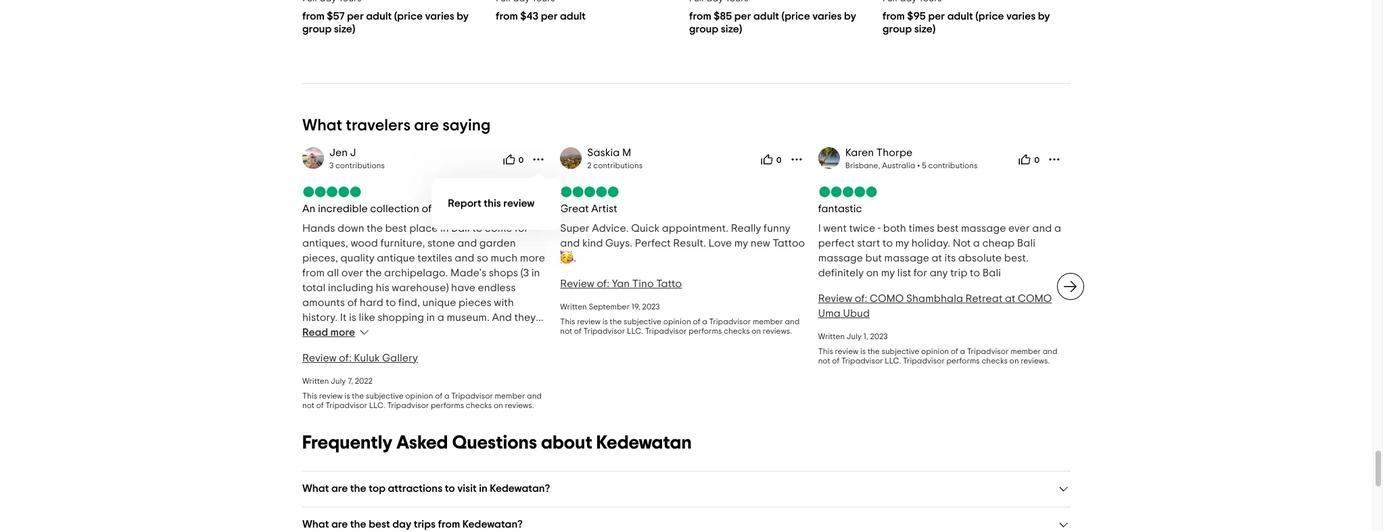 Task type: describe. For each thing, give the bounding box(es) containing it.
what are the best day trips from kedewatan? button
[[302, 519, 1071, 532]]

0 vertical spatial unique
[[434, 204, 468, 214]]

down
[[338, 223, 364, 234]]

review right this on the top of page
[[504, 198, 535, 209]]

0 for super advice. quick appointment. really funny and kind guys. perfect result. love my new tattoo 🥳.
[[777, 156, 782, 165]]

stone
[[428, 238, 455, 249]]

group for $57
[[302, 24, 332, 34]]

reviews. for super advice. quick appointment. really funny and kind guys. perfect result. love my new tattoo 🥳.
[[763, 327, 792, 335]]

grateful
[[507, 372, 547, 383]]

1 vertical spatial it
[[302, 342, 309, 353]]

opinion for tatto
[[663, 318, 691, 326]]

2 como from the left
[[1018, 294, 1052, 304]]

$95
[[908, 11, 926, 22]]

is left the like
[[349, 312, 357, 323]]

and inside written september 19, 2023 this review is the subjective opinion of a tripadvisor member and not of tripadvisor llc. tripadvisor performs checks on reviews.
[[785, 318, 800, 326]]

in up stone
[[440, 223, 449, 234]]

by for from $95
[[1038, 11, 1051, 22]]

i went twice - both times best massage ever and a perfect start to my holiday. not a cheap bali massage but massage at its absolute best. definitely on my list for any trip to bali
[[818, 223, 1062, 279]]

karen thorpe link
[[846, 147, 913, 158]]

from $95
[[883, 11, 926, 22]]

open options menu image for i went twice - both times best massage ever and a perfect start to my holiday. not a cheap bali massage but massage at its absolute best. definitely on my list for any trip to bali
[[1048, 153, 1062, 166]]

varies for from $95
[[1007, 11, 1036, 22]]

read more button
[[302, 326, 372, 340]]

cheap
[[983, 238, 1015, 249]]

at inside review of: como shambhala retreat at como uma ubud
[[1005, 294, 1016, 304]]

travelers
[[346, 118, 411, 134]]

furniture,
[[381, 238, 425, 249]]

truly
[[486, 387, 507, 398]]

written for review of: yan tino tatto
[[560, 303, 587, 311]]

from $85
[[689, 11, 732, 22]]

he
[[448, 372, 460, 383]]

from $57
[[302, 11, 345, 22]]

subjective for shambhala
[[882, 348, 920, 356]]

per for from $95
[[929, 11, 945, 22]]

previous image
[[294, 279, 311, 295]]

saying
[[443, 118, 491, 134]]

0 button for super advice. quick appointment. really funny and kind guys. perfect result. love my new tattoo 🥳.
[[757, 149, 786, 170]]

kuluk inside hands down the best place in bali to come for antiques, wood furniture, stone and garden pieces, quality antique textiles and so much more from all over the archipelago. made's shops (3 in total including his warehouse) have endless amounts of hard to find, unique pieces with history. it is like shopping in a museum. and they know everything about the history of each object. it is really quite amazing and humbling. made is genius at adapting any piece to your specific needs and clearly loves what he does. so grateful we stumbled upon kuluk 3 years ago, truly an addiction now!
[[394, 387, 420, 398]]

the left top
[[350, 484, 367, 494]]

all
[[327, 268, 339, 279]]

of: for yan
[[597, 279, 610, 289]]

review of: kuluk gallery link
[[302, 353, 418, 364]]

member for retreat
[[1011, 348, 1041, 356]]

review for review of: kuluk gallery
[[302, 353, 337, 364]]

adult for from $95
[[948, 11, 973, 22]]

from inside dropdown button
[[438, 519, 460, 530]]

contributions inside karen thorpe brisbane, australia 5 contributions
[[929, 162, 978, 170]]

subjective for gallery
[[366, 392, 404, 400]]

pieces
[[459, 298, 492, 308]]

3 inside jen j 3 contributions
[[329, 162, 334, 170]]

an
[[302, 204, 316, 214]]

saskia m 2 contributions
[[587, 147, 643, 170]]

2 per from the left
[[541, 11, 558, 22]]

much
[[491, 253, 518, 264]]

5
[[922, 162, 927, 170]]

size) for $95
[[915, 24, 936, 34]]

perfect
[[635, 238, 671, 249]]

$85
[[714, 11, 732, 22]]

1 vertical spatial kedewatan?
[[463, 519, 523, 530]]

an
[[510, 387, 523, 398]]

written september 19, 2023 this review is the subjective opinion of a tripadvisor member and not of tripadvisor llc. tripadvisor performs checks on reviews.
[[560, 303, 800, 335]]

what are the top attractions to visit in kedewatan?
[[302, 484, 550, 494]]

a inside written july 7, 2022 this review is the subjective opinion of a tripadvisor member and not of tripadvisor llc. tripadvisor performs checks on reviews.
[[444, 392, 450, 400]]

including
[[328, 283, 373, 294]]

(price for from $95
[[976, 11, 1004, 22]]

tattoo
[[773, 238, 805, 249]]

7,
[[348, 377, 353, 386]]

hard
[[360, 298, 384, 308]]

the left history
[[417, 327, 433, 338]]

object.
[[511, 327, 546, 338]]

and inside written july 7, 2022 this review is the subjective opinion of a tripadvisor member and not of tripadvisor llc. tripadvisor performs checks on reviews.
[[527, 392, 542, 400]]

and inside written july 1, 2023 this review is the subjective opinion of a tripadvisor member and not of tripadvisor llc. tripadvisor performs checks on reviews.
[[1043, 348, 1058, 356]]

written for review of: kuluk gallery
[[302, 377, 329, 386]]

i
[[818, 223, 821, 234]]

more inside button
[[331, 327, 355, 338]]

love
[[709, 238, 732, 249]]

definitely
[[818, 268, 864, 279]]

come
[[485, 223, 513, 234]]

july for kuluk
[[331, 377, 346, 386]]

great
[[560, 204, 589, 214]]

thorpe
[[877, 147, 913, 158]]

subjective for tino
[[624, 318, 662, 326]]

2 horizontal spatial massage
[[961, 223, 1006, 234]]

2 adult from the left
[[560, 11, 586, 22]]

on for great artist
[[752, 327, 761, 335]]

needs
[[302, 372, 333, 383]]

per for from $57
[[347, 11, 364, 22]]

unique inside hands down the best place in bali to come for antiques, wood furniture, stone and garden pieces, quality antique textiles and so much more from all over the archipelago. made's shops (3 in total including his warehouse) have endless amounts of hard to find, unique pieces with history. it is like shopping in a museum. and they know everything about the history of each object. it is really quite amazing and humbling. made is genius at adapting any piece to your specific needs and clearly loves what he does. so grateful we stumbled upon kuluk 3 years ago, truly an addiction now!
[[423, 298, 456, 308]]

this
[[484, 198, 501, 209]]

incredible
[[318, 204, 368, 214]]

ubud
[[843, 308, 870, 319]]

adapting
[[350, 357, 396, 368]]

in right shopping
[[427, 312, 435, 323]]

both
[[883, 223, 907, 234]]

from $43 per adult
[[496, 11, 586, 22]]

performs for tatto
[[689, 327, 722, 335]]

what travelers are saying
[[302, 118, 491, 134]]

new
[[751, 238, 771, 249]]

july for como
[[847, 333, 862, 341]]

the inside written september 19, 2023 this review is the subjective opinion of a tripadvisor member and not of tripadvisor llc. tripadvisor performs checks on reviews.
[[610, 318, 622, 326]]

the inside written july 1, 2023 this review is the subjective opinion of a tripadvisor member and not of tripadvisor llc. tripadvisor performs checks on reviews.
[[868, 348, 880, 356]]

1 horizontal spatial bali
[[983, 268, 1001, 279]]

reviews. for i went twice - both times best massage ever and a perfect start to my holiday. not a cheap bali massage but massage at its absolute best. definitely on my list for any trip to bali
[[1021, 357, 1050, 365]]

trip
[[951, 268, 968, 279]]

wood
[[351, 238, 378, 249]]

each
[[483, 327, 509, 338]]

have
[[451, 283, 476, 294]]

my inside super advice. quick appointment. really funny and kind guys. perfect result. love my new tattoo 🥳.
[[735, 238, 749, 249]]

1 horizontal spatial it
[[340, 312, 347, 323]]

(price for from $85
[[782, 11, 810, 22]]

advice.
[[592, 223, 629, 234]]

adult for from $57
[[366, 11, 392, 22]]

collection
[[370, 204, 419, 214]]

of: for kuluk
[[339, 353, 352, 364]]

varies for from $57
[[425, 11, 455, 22]]

fantastic
[[818, 204, 862, 214]]

2023 for yan
[[642, 303, 660, 311]]

and inside super advice. quick appointment. really funny and kind guys. perfect result. love my new tattoo 🥳.
[[560, 238, 580, 249]]

loves
[[393, 372, 419, 383]]

an incredible collection of unique finds
[[302, 204, 494, 214]]

any inside hands down the best place in bali to come for antiques, wood furniture, stone and garden pieces, quality antique textiles and so much more from all over the archipelago. made's shops (3 in total including his warehouse) have endless amounts of hard to find, unique pieces with history. it is like shopping in a museum. and they know everything about the history of each object. it is really quite amazing and humbling. made is genius at adapting any piece to your specific needs and clearly loves what he does. so grateful we stumbled upon kuluk 3 years ago, truly an addiction now!
[[399, 357, 417, 368]]

open options menu image for super advice. quick appointment. really funny and kind guys. perfect result. love my new tattoo 🥳.
[[790, 153, 804, 166]]

1 vertical spatial bali
[[1017, 238, 1036, 249]]

kedewatan
[[597, 434, 692, 453]]

1 horizontal spatial massage
[[885, 253, 930, 264]]

(price for from $57
[[394, 11, 423, 22]]

super advice. quick appointment. really funny and kind guys. perfect result. love my new tattoo 🥳.
[[560, 223, 805, 264]]

what for what are the top attractions to visit in kedewatan?
[[302, 484, 329, 494]]

by for from $85
[[844, 11, 857, 22]]

on for an incredible collection of unique finds
[[494, 402, 503, 410]]

textiles
[[418, 253, 452, 264]]

years
[[431, 387, 458, 398]]

report
[[448, 198, 482, 209]]

from inside hands down the best place in bali to come for antiques, wood furniture, stone and garden pieces, quality antique textiles and so much more from all over the archipelago. made's shops (3 in total including his warehouse) have endless amounts of hard to find, unique pieces with history. it is like shopping in a museum. and they know everything about the history of each object. it is really quite amazing and humbling. made is genius at adapting any piece to your specific needs and clearly loves what he does. so grateful we stumbled upon kuluk 3 years ago, truly an addiction now!
[[302, 268, 325, 279]]

member inside written july 7, 2022 this review is the subjective opinion of a tripadvisor member and not of tripadvisor llc. tripadvisor performs checks on reviews.
[[495, 392, 525, 400]]

hands
[[302, 223, 335, 234]]

asked
[[397, 434, 448, 453]]

is inside written july 7, 2022 this review is the subjective opinion of a tripadvisor member and not of tripadvisor llc. tripadvisor performs checks on reviews.
[[345, 392, 350, 400]]

read
[[302, 327, 328, 338]]

this for review of: como shambhala retreat at como uma ubud
[[818, 348, 833, 356]]

group for $95
[[883, 24, 912, 34]]

not for review of: yan tino tatto
[[560, 327, 573, 335]]

read more
[[302, 327, 355, 338]]

quick
[[631, 223, 660, 234]]

opinion for retreat
[[921, 348, 949, 356]]

frequently
[[302, 434, 393, 453]]

checks inside written july 7, 2022 this review is the subjective opinion of a tripadvisor member and not of tripadvisor llc. tripadvisor performs checks on reviews.
[[466, 402, 492, 410]]

kind
[[583, 238, 603, 249]]

from for from $85
[[689, 11, 712, 22]]

from for from $43 per adult
[[496, 11, 518, 22]]

review for review of: yan tino tatto
[[560, 279, 595, 289]]

best for kedewatan?
[[369, 519, 390, 530]]

0 vertical spatial kedewatan?
[[490, 484, 550, 494]]

great artist
[[560, 204, 618, 214]]

jen
[[329, 147, 348, 158]]

is inside written july 1, 2023 this review is the subjective opinion of a tripadvisor member and not of tripadvisor llc. tripadvisor performs checks on reviews.
[[861, 348, 866, 356]]

like
[[359, 312, 375, 323]]

made
[[496, 342, 525, 353]]

size) for $85
[[721, 24, 743, 34]]

antiques,
[[302, 238, 348, 249]]

19,
[[632, 303, 641, 311]]

on inside the i went twice - both times best massage ever and a perfect start to my holiday. not a cheap bali massage but massage at its absolute best. definitely on my list for any trip to bali
[[866, 268, 879, 279]]

we
[[302, 387, 316, 398]]

what for what are the best day trips from kedewatan?
[[302, 519, 329, 530]]

0 vertical spatial are
[[414, 118, 439, 134]]

at inside the i went twice - both times best massage ever and a perfect start to my holiday. not a cheap bali massage but massage at its absolute best. definitely on my list for any trip to bali
[[932, 253, 943, 264]]

contributions for j
[[336, 162, 385, 170]]

visit
[[457, 484, 477, 494]]

performs inside written july 7, 2022 this review is the subjective opinion of a tripadvisor member and not of tripadvisor llc. tripadvisor performs checks on reviews.
[[431, 402, 464, 410]]

a inside hands down the best place in bali to come for antiques, wood furniture, stone and garden pieces, quality antique textiles and so much more from all over the archipelago. made's shops (3 in total including his warehouse) have endless amounts of hard to find, unique pieces with history. it is like shopping in a museum. and they know everything about the history of each object. it is really quite amazing and humbling. made is genius at adapting any piece to your specific needs and clearly loves what he does. so grateful we stumbled upon kuluk 3 years ago, truly an addiction now!
[[438, 312, 444, 323]]

review of: como shambhala retreat at como uma ubud
[[818, 294, 1052, 319]]

brisbane,
[[846, 162, 881, 170]]

best inside the i went twice - both times best massage ever and a perfect start to my holiday. not a cheap bali massage but massage at its absolute best. definitely on my list for any trip to bali
[[937, 223, 959, 234]]

0 for i went twice - both times best massage ever and a perfect start to my holiday. not a cheap bali massage but massage at its absolute best. definitely on my list for any trip to bali
[[1035, 156, 1040, 165]]

trips
[[414, 519, 436, 530]]

member for tatto
[[753, 318, 783, 326]]



Task type: vqa. For each thing, say whether or not it's contained in the screenshot.
0 button
yes



Task type: locate. For each thing, give the bounding box(es) containing it.
member inside written september 19, 2023 this review is the subjective opinion of a tripadvisor member and not of tripadvisor llc. tripadvisor performs checks on reviews.
[[753, 318, 783, 326]]

top
[[369, 484, 386, 494]]

1 horizontal spatial this
[[560, 318, 575, 326]]

0 horizontal spatial group
[[302, 24, 332, 34]]

2023 right "1,"
[[870, 333, 888, 341]]

review of: kuluk gallery
[[302, 353, 418, 364]]

written inside written july 7, 2022 this review is the subjective opinion of a tripadvisor member and not of tripadvisor llc. tripadvisor performs checks on reviews.
[[302, 377, 329, 386]]

2023 for como
[[870, 333, 888, 341]]

1 horizontal spatial written
[[560, 303, 587, 311]]

not down we at the bottom of page
[[302, 402, 315, 410]]

ago,
[[460, 387, 483, 398]]

0
[[519, 156, 524, 165], [777, 156, 782, 165], [1035, 156, 1040, 165]]

llc. for como
[[885, 357, 902, 365]]

subjective
[[624, 318, 662, 326], [882, 348, 920, 356], [366, 392, 404, 400]]

group down from $95
[[883, 24, 912, 34]]

perfect
[[818, 238, 855, 249]]

find,
[[399, 298, 420, 308]]

1 horizontal spatial for
[[914, 268, 928, 279]]

subjective down "19," at the left bottom of page
[[624, 318, 662, 326]]

review up needs
[[302, 353, 337, 364]]

1 horizontal spatial contributions
[[594, 162, 643, 170]]

1 horizontal spatial july
[[847, 333, 862, 341]]

best up not
[[937, 223, 959, 234]]

size) for $57
[[334, 24, 355, 34]]

his
[[376, 283, 390, 294]]

1 horizontal spatial any
[[930, 268, 948, 279]]

best.
[[1005, 253, 1029, 264]]

1 0 from the left
[[519, 156, 524, 165]]

0 horizontal spatial performs
[[431, 402, 464, 410]]

2 5.0 of 5 bubbles image from the left
[[560, 187, 620, 197]]

size) down $95
[[915, 24, 936, 34]]

0 horizontal spatial varies
[[425, 11, 455, 22]]

more inside hands down the best place in bali to come for antiques, wood furniture, stone and garden pieces, quality antique textiles and so much more from all over the archipelago. made's shops (3 in total including his warehouse) have endless amounts of hard to find, unique pieces with history. it is like shopping in a museum. and they know everything about the history of each object. it is really quite amazing and humbling. made is genius at adapting any piece to your specific needs and clearly loves what he does. so grateful we stumbled upon kuluk 3 years ago, truly an addiction now!
[[520, 253, 545, 264]]

per for from $85
[[735, 11, 751, 22]]

-
[[878, 223, 881, 234]]

2 by from the left
[[844, 11, 857, 22]]

on
[[866, 268, 879, 279], [752, 327, 761, 335], [1010, 357, 1019, 365], [494, 402, 503, 410]]

0 vertical spatial opinion
[[663, 318, 691, 326]]

group down from $85
[[689, 24, 719, 34]]

0 horizontal spatial 2023
[[642, 303, 660, 311]]

twice
[[849, 223, 876, 234]]

open options menu image
[[790, 153, 804, 166], [1048, 153, 1062, 166]]

llc.
[[627, 327, 644, 335], [885, 357, 902, 365], [369, 402, 386, 410]]

(3
[[521, 268, 529, 279]]

unique down warehouse)
[[423, 298, 456, 308]]

3 inside hands down the best place in bali to come for antiques, wood furniture, stone and garden pieces, quality antique textiles and so much more from all over the archipelago. made's shops (3 in total including his warehouse) have endless amounts of hard to find, unique pieces with history. it is like shopping in a museum. and they know everything about the history of each object. it is really quite amazing and humbling. made is genius at adapting any piece to your specific needs and clearly loves what he does. so grateful we stumbled upon kuluk 3 years ago, truly an addiction now!
[[423, 387, 428, 398]]

in inside dropdown button
[[479, 484, 488, 494]]

bali down absolute at the right of page
[[983, 268, 1001, 279]]

1 horizontal spatial of:
[[597, 279, 610, 289]]

of: up 7, at left bottom
[[339, 353, 352, 364]]

museum.
[[447, 312, 490, 323]]

3 (price from the left
[[976, 11, 1004, 22]]

review inside written july 7, 2022 this review is the subjective opinion of a tripadvisor member and not of tripadvisor llc. tripadvisor performs checks on reviews.
[[319, 392, 343, 400]]

llc. inside written september 19, 2023 this review is the subjective opinion of a tripadvisor member and not of tripadvisor llc. tripadvisor performs checks on reviews.
[[627, 327, 644, 335]]

performs inside written september 19, 2023 this review is the subjective opinion of a tripadvisor member and not of tripadvisor llc. tripadvisor performs checks on reviews.
[[689, 327, 722, 335]]

best left day
[[369, 519, 390, 530]]

per right $95
[[929, 11, 945, 22]]

1 (price from the left
[[394, 11, 423, 22]]

1 vertical spatial 3
[[423, 387, 428, 398]]

what for what travelers are saying
[[302, 118, 342, 134]]

2 horizontal spatial member
[[1011, 348, 1041, 356]]

on inside written july 7, 2022 this review is the subjective opinion of a tripadvisor member and not of tripadvisor llc. tripadvisor performs checks on reviews.
[[494, 402, 503, 410]]

3 what from the top
[[302, 519, 329, 530]]

a inside written july 1, 2023 this review is the subjective opinion of a tripadvisor member and not of tripadvisor llc. tripadvisor performs checks on reviews.
[[960, 348, 966, 356]]

of: for como
[[855, 294, 868, 304]]

2 horizontal spatial this
[[818, 348, 833, 356]]

not inside written july 7, 2022 this review is the subjective opinion of a tripadvisor member and not of tripadvisor llc. tripadvisor performs checks on reviews.
[[302, 402, 315, 410]]

stumbled
[[318, 387, 364, 398]]

1 vertical spatial written
[[818, 333, 845, 341]]

member
[[753, 318, 783, 326], [1011, 348, 1041, 356], [495, 392, 525, 400]]

performs for retreat
[[947, 357, 980, 365]]

not inside written september 19, 2023 this review is the subjective opinion of a tripadvisor member and not of tripadvisor llc. tripadvisor performs checks on reviews.
[[560, 327, 573, 335]]

written for review of: como shambhala retreat at como uma ubud
[[818, 333, 845, 341]]

bali inside hands down the best place in bali to come for antiques, wood furniture, stone and garden pieces, quality antique textiles and so much more from all over the archipelago. made's shops (3 in total including his warehouse) have endless amounts of hard to find, unique pieces with history. it is like shopping in a museum. and they know everything about the history of each object. it is really quite amazing and humbling. made is genius at adapting any piece to your specific needs and clearly loves what he does. so grateful we stumbled upon kuluk 3 years ago, truly an addiction now!
[[451, 223, 470, 234]]

start
[[857, 238, 881, 249]]

size) down $57
[[334, 24, 355, 34]]

2022
[[355, 377, 373, 386]]

1 vertical spatial unique
[[423, 298, 456, 308]]

for inside hands down the best place in bali to come for antiques, wood furniture, stone and garden pieces, quality antique textiles and so much more from all over the archipelago. made's shops (3 in total including his warehouse) have endless amounts of hard to find, unique pieces with history. it is like shopping in a museum. and they know everything about the history of each object. it is really quite amazing and humbling. made is genius at adapting any piece to your specific needs and clearly loves what he does. so grateful we stumbled upon kuluk 3 years ago, truly an addiction now!
[[515, 223, 529, 234]]

adult right $43
[[560, 11, 586, 22]]

adult right $95
[[948, 11, 973, 22]]

1 horizontal spatial varies
[[813, 11, 842, 22]]

to inside dropdown button
[[445, 484, 455, 494]]

on for fantastic
[[1010, 357, 1019, 365]]

0 vertical spatial any
[[930, 268, 948, 279]]

5.0 of 5 bubbles image
[[302, 187, 362, 197], [560, 187, 620, 197], [818, 187, 878, 197]]

subjective inside written july 1, 2023 this review is the subjective opinion of a tripadvisor member and not of tripadvisor llc. tripadvisor performs checks on reviews.
[[882, 348, 920, 356]]

july left "1,"
[[847, 333, 862, 341]]

july inside written july 1, 2023 this review is the subjective opinion of a tripadvisor member and not of tripadvisor llc. tripadvisor performs checks on reviews.
[[847, 333, 862, 341]]

2 0 button from the left
[[757, 149, 786, 170]]

2023 right "19," at the left bottom of page
[[642, 303, 660, 311]]

any inside the i went twice - both times best massage ever and a perfect start to my holiday. not a cheap bali massage but massage at its absolute best. definitely on my list for any trip to bali
[[930, 268, 948, 279]]

not for review of: como shambhala retreat at como uma ubud
[[818, 357, 831, 365]]

2 horizontal spatial 0
[[1035, 156, 1040, 165]]

at left its
[[932, 253, 943, 264]]

this inside written september 19, 2023 this review is the subjective opinion of a tripadvisor member and not of tripadvisor llc. tripadvisor performs checks on reviews.
[[560, 318, 575, 326]]

como left next image
[[1018, 294, 1052, 304]]

3 down jen
[[329, 162, 334, 170]]

kedewatan? down visit
[[463, 519, 523, 530]]

1 vertical spatial july
[[331, 377, 346, 386]]

2 horizontal spatial by
[[1038, 11, 1051, 22]]

group down from $57
[[302, 24, 332, 34]]

0 vertical spatial at
[[932, 253, 943, 264]]

is down 'know'
[[311, 342, 319, 353]]

reviews. inside written september 19, 2023 this review is the subjective opinion of a tripadvisor member and not of tripadvisor llc. tripadvisor performs checks on reviews.
[[763, 327, 792, 335]]

2 size) from the left
[[721, 24, 743, 34]]

written inside written july 1, 2023 this review is the subjective opinion of a tripadvisor member and not of tripadvisor llc. tripadvisor performs checks on reviews.
[[818, 333, 845, 341]]

opinion inside written september 19, 2023 this review is the subjective opinion of a tripadvisor member and not of tripadvisor llc. tripadvisor performs checks on reviews.
[[663, 318, 691, 326]]

1 horizontal spatial 3
[[423, 387, 428, 398]]

2 horizontal spatial per adult (price varies by group size)
[[883, 11, 1051, 34]]

contributions down 'm'
[[594, 162, 643, 170]]

0 horizontal spatial kuluk
[[354, 353, 380, 364]]

1 horizontal spatial by
[[844, 11, 857, 22]]

warehouse)
[[392, 283, 449, 294]]

review for fantastic
[[835, 348, 859, 356]]

the left day
[[350, 519, 367, 530]]

2 horizontal spatial varies
[[1007, 11, 1036, 22]]

not right object.
[[560, 327, 573, 335]]

subjective down clearly
[[366, 392, 404, 400]]

0 vertical spatial of:
[[597, 279, 610, 289]]

at right the retreat
[[1005, 294, 1016, 304]]

llc. for yan
[[627, 327, 644, 335]]

3 0 button from the left
[[1015, 149, 1044, 170]]

2023 inside written september 19, 2023 this review is the subjective opinion of a tripadvisor member and not of tripadvisor llc. tripadvisor performs checks on reviews.
[[642, 303, 660, 311]]

2 vertical spatial this
[[302, 392, 317, 400]]

what
[[421, 372, 445, 383]]

is down 7, at left bottom
[[345, 392, 350, 400]]

1 per adult (price varies by group size) from the left
[[302, 11, 469, 34]]

are for top
[[331, 484, 348, 494]]

it down 'know'
[[302, 342, 309, 353]]

review for great artist
[[577, 318, 601, 326]]

really
[[321, 342, 349, 353]]

the down 'september'
[[610, 318, 622, 326]]

1 contributions from the left
[[336, 162, 385, 170]]

from left $57
[[302, 11, 325, 22]]

contributions right the 5
[[929, 162, 978, 170]]

from left $95
[[883, 11, 905, 22]]

written inside written september 19, 2023 this review is the subjective opinion of a tripadvisor member and not of tripadvisor llc. tripadvisor performs checks on reviews.
[[560, 303, 587, 311]]

saskia m image
[[560, 148, 582, 169]]

know
[[302, 327, 328, 338]]

close options menu image
[[532, 153, 546, 166]]

0 horizontal spatial opinion
[[405, 392, 433, 400]]

per right $57
[[347, 11, 364, 22]]

more up really
[[331, 327, 355, 338]]

in
[[440, 223, 449, 234], [532, 268, 540, 279], [427, 312, 435, 323], [479, 484, 488, 494]]

artist
[[592, 204, 618, 214]]

upon
[[367, 387, 392, 398]]

my
[[735, 238, 749, 249], [896, 238, 909, 249], [881, 268, 895, 279]]

1 horizontal spatial 0
[[777, 156, 782, 165]]

2 horizontal spatial opinion
[[921, 348, 949, 356]]

0 vertical spatial checks
[[724, 327, 750, 335]]

4 adult from the left
[[948, 11, 973, 22]]

for right come
[[515, 223, 529, 234]]

massage up list
[[885, 253, 930, 264]]

1 horizontal spatial opinion
[[663, 318, 691, 326]]

1 vertical spatial llc.
[[885, 357, 902, 365]]

any up loves
[[399, 357, 417, 368]]

llc. inside written july 7, 2022 this review is the subjective opinion of a tripadvisor member and not of tripadvisor llc. tripadvisor performs checks on reviews.
[[369, 402, 386, 410]]

4 per from the left
[[929, 11, 945, 22]]

bali up stone
[[451, 223, 470, 234]]

to down the both
[[883, 238, 893, 249]]

review of: como shambhala retreat at como uma ubud link
[[818, 294, 1052, 319]]

written left 'september'
[[560, 303, 587, 311]]

llc. inside written july 1, 2023 this review is the subjective opinion of a tripadvisor member and not of tripadvisor llc. tripadvisor performs checks on reviews.
[[885, 357, 902, 365]]

clearly
[[357, 372, 391, 383]]

1 what from the top
[[302, 118, 342, 134]]

review of: yan tino tatto link
[[560, 279, 682, 289]]

review for an incredible collection of unique finds
[[319, 392, 343, 400]]

to left visit
[[445, 484, 455, 494]]

from left $43
[[496, 11, 518, 22]]

adult
[[366, 11, 392, 22], [560, 11, 586, 22], [754, 11, 779, 22], [948, 11, 973, 22]]

to down absolute at the right of page
[[970, 268, 981, 279]]

2 varies from the left
[[813, 11, 842, 22]]

subjective down review of: como shambhala retreat at como uma ubud
[[882, 348, 920, 356]]

more
[[520, 253, 545, 264], [331, 327, 355, 338]]

0 horizontal spatial about
[[384, 327, 414, 338]]

shopping
[[378, 312, 424, 323]]

saskia
[[587, 147, 620, 158]]

to down his
[[386, 298, 396, 308]]

1 vertical spatial checks
[[982, 357, 1008, 365]]

is down object.
[[528, 342, 535, 353]]

kuluk up clearly
[[354, 353, 380, 364]]

are left day
[[331, 519, 348, 530]]

2 vertical spatial review
[[302, 353, 337, 364]]

0 horizontal spatial 0
[[519, 156, 524, 165]]

0 vertical spatial for
[[515, 223, 529, 234]]

the down "1,"
[[868, 348, 880, 356]]

1 5.0 of 5 bubbles image from the left
[[302, 187, 362, 197]]

2 group from the left
[[689, 24, 719, 34]]

subjective inside written september 19, 2023 this review is the subjective opinion of a tripadvisor member and not of tripadvisor llc. tripadvisor performs checks on reviews.
[[624, 318, 662, 326]]

2 vertical spatial llc.
[[369, 402, 386, 410]]

unique left finds
[[434, 204, 468, 214]]

in right (3
[[532, 268, 540, 279]]

what are the top attractions to visit in kedewatan? button
[[302, 483, 1071, 496]]

2 open options menu image from the left
[[1048, 153, 1062, 166]]

1 como from the left
[[870, 294, 904, 304]]

3 adult from the left
[[754, 11, 779, 22]]

written up we at the bottom of page
[[302, 377, 329, 386]]

checks inside written july 1, 2023 this review is the subjective opinion of a tripadvisor member and not of tripadvisor llc. tripadvisor performs checks on reviews.
[[982, 357, 1008, 365]]

0 horizontal spatial by
[[457, 11, 469, 22]]

opinion inside written july 7, 2022 this review is the subjective opinion of a tripadvisor member and not of tripadvisor llc. tripadvisor performs checks on reviews.
[[405, 392, 433, 400]]

massage up "cheap"
[[961, 223, 1006, 234]]

opinion down review of: como shambhala retreat at como uma ubud link
[[921, 348, 949, 356]]

0 horizontal spatial llc.
[[369, 402, 386, 410]]

0 horizontal spatial it
[[302, 342, 309, 353]]

0 vertical spatial this
[[560, 318, 575, 326]]

0 horizontal spatial (price
[[394, 11, 423, 22]]

1 vertical spatial for
[[914, 268, 928, 279]]

this down the 'uma'
[[818, 348, 833, 356]]

0 button for i went twice - both times best massage ever and a perfect start to my holiday. not a cheap bali massage but massage at its absolute best. definitely on my list for any trip to bali
[[1015, 149, 1044, 170]]

contributions inside saskia m 2 contributions
[[594, 162, 643, 170]]

my down really
[[735, 238, 749, 249]]

0 horizontal spatial reviews.
[[505, 402, 534, 410]]

from left $85
[[689, 11, 712, 22]]

from for from $57
[[302, 11, 325, 22]]

2 per adult (price varies by group size) from the left
[[689, 11, 857, 34]]

written july 7, 2022 this review is the subjective opinion of a tripadvisor member and not of tripadvisor llc. tripadvisor performs checks on reviews.
[[302, 377, 542, 410]]

uma
[[818, 308, 841, 319]]

tatto
[[656, 279, 682, 289]]

the up the wood
[[367, 223, 383, 234]]

checks for retreat
[[982, 357, 1008, 365]]

5.0 of 5 bubbles image for artist
[[560, 187, 620, 197]]

1 vertical spatial subjective
[[882, 348, 920, 356]]

member inside written july 1, 2023 this review is the subjective opinion of a tripadvisor member and not of tripadvisor llc. tripadvisor performs checks on reviews.
[[1011, 348, 1041, 356]]

this for review of: yan tino tatto
[[560, 318, 575, 326]]

on inside written september 19, 2023 this review is the subjective opinion of a tripadvisor member and not of tripadvisor llc. tripadvisor performs checks on reviews.
[[752, 327, 761, 335]]

size)
[[334, 24, 355, 34], [721, 24, 743, 34], [915, 24, 936, 34]]

the up now! on the bottom
[[352, 392, 364, 400]]

0 horizontal spatial contributions
[[336, 162, 385, 170]]

next image
[[1063, 279, 1079, 295]]

🥳.
[[560, 253, 577, 264]]

is inside written september 19, 2023 this review is the subjective opinion of a tripadvisor member and not of tripadvisor llc. tripadvisor performs checks on reviews.
[[603, 318, 608, 326]]

2 horizontal spatial not
[[818, 357, 831, 365]]

0 vertical spatial member
[[753, 318, 783, 326]]

5.0 of 5 bubbles image up fantastic
[[818, 187, 878, 197]]

jen j link
[[329, 147, 356, 158]]

any down its
[[930, 268, 948, 279]]

september
[[589, 303, 630, 311]]

for right list
[[914, 268, 928, 279]]

1 vertical spatial review
[[818, 294, 853, 304]]

review up the addiction
[[319, 392, 343, 400]]

2 what from the top
[[302, 484, 329, 494]]

what
[[302, 118, 342, 134], [302, 484, 329, 494], [302, 519, 329, 530]]

m
[[622, 147, 631, 158]]

bali down ever
[[1017, 238, 1036, 249]]

contributions for m
[[594, 162, 643, 170]]

1 horizontal spatial about
[[541, 434, 593, 453]]

at down really
[[337, 357, 348, 368]]

went
[[824, 223, 847, 234]]

1 vertical spatial about
[[541, 434, 593, 453]]

review up the 'uma'
[[818, 294, 853, 304]]

quite
[[351, 342, 377, 353]]

are left "saying"
[[414, 118, 439, 134]]

is down 'september'
[[603, 318, 608, 326]]

checks for tatto
[[724, 327, 750, 335]]

0 horizontal spatial of:
[[339, 353, 352, 364]]

2 vertical spatial at
[[337, 357, 348, 368]]

0 vertical spatial reviews.
[[763, 327, 792, 335]]

and
[[492, 312, 512, 323]]

karen thorpe image
[[818, 148, 840, 169]]

and inside the i went twice - both times best massage ever and a perfect start to my holiday. not a cheap bali massage but massage at its absolute best. definitely on my list for any trip to bali
[[1033, 223, 1052, 234]]

1 horizontal spatial more
[[520, 253, 545, 264]]

2 vertical spatial subjective
[[366, 392, 404, 400]]

reviews. inside written july 1, 2023 this review is the subjective opinion of a tripadvisor member and not of tripadvisor llc. tripadvisor performs checks on reviews.
[[1021, 357, 1050, 365]]

not inside written july 1, 2023 this review is the subjective opinion of a tripadvisor member and not of tripadvisor llc. tripadvisor performs checks on reviews.
[[818, 357, 831, 365]]

2 horizontal spatial checks
[[982, 357, 1008, 365]]

of:
[[597, 279, 610, 289], [855, 294, 868, 304], [339, 353, 352, 364]]

adult right $57
[[366, 11, 392, 22]]

5.0 of 5 bubbles image up incredible
[[302, 187, 362, 197]]

the up his
[[366, 268, 382, 279]]

so
[[477, 253, 488, 264]]

this right they
[[560, 318, 575, 326]]

checks inside written september 19, 2023 this review is the subjective opinion of a tripadvisor member and not of tripadvisor llc. tripadvisor performs checks on reviews.
[[724, 327, 750, 335]]

1 horizontal spatial at
[[932, 253, 943, 264]]

1 varies from the left
[[425, 11, 455, 22]]

july inside written july 7, 2022 this review is the subjective opinion of a tripadvisor member and not of tripadvisor llc. tripadvisor performs checks on reviews.
[[331, 377, 346, 386]]

2 horizontal spatial (price
[[976, 11, 1004, 22]]

adult right $85
[[754, 11, 779, 22]]

group for $85
[[689, 24, 719, 34]]

review for review of: como shambhala retreat at como uma ubud
[[818, 294, 853, 304]]

my down the both
[[896, 238, 909, 249]]

2 contributions from the left
[[594, 162, 643, 170]]

2 horizontal spatial group
[[883, 24, 912, 34]]

0 horizontal spatial this
[[302, 392, 317, 400]]

to down finds
[[472, 223, 483, 234]]

contributions inside jen j 3 contributions
[[336, 162, 385, 170]]

0 vertical spatial kuluk
[[354, 353, 380, 364]]

best inside what are the best day trips from kedewatan? dropdown button
[[369, 519, 390, 530]]

my left list
[[881, 268, 895, 279]]

3 5.0 of 5 bubbles image from the left
[[818, 187, 878, 197]]

1 horizontal spatial kuluk
[[394, 387, 420, 398]]

review inside review of: como shambhala retreat at como uma ubud
[[818, 294, 853, 304]]

1 0 button from the left
[[499, 149, 528, 170]]

2 vertical spatial bali
[[983, 268, 1001, 279]]

this inside written july 1, 2023 this review is the subjective opinion of a tripadvisor member and not of tripadvisor llc. tripadvisor performs checks on reviews.
[[818, 348, 833, 356]]

quality
[[341, 253, 375, 264]]

from
[[302, 11, 325, 22], [496, 11, 518, 22], [689, 11, 712, 22], [883, 11, 905, 22], [302, 268, 325, 279], [438, 519, 460, 530]]

by for from $57
[[457, 11, 469, 22]]

hands down the best place in bali to come for antiques, wood furniture, stone and garden pieces, quality antique textiles and so much more from all over the archipelago. made's shops (3 in total including his warehouse) have endless amounts of hard to find, unique pieces with history. it is like shopping in a museum. and they know everything about the history of each object. it is really quite amazing and humbling. made is genius at adapting any piece to your specific needs and clearly loves what he does. so grateful we stumbled upon kuluk 3 years ago, truly an addiction now!
[[302, 223, 547, 413]]

1 adult from the left
[[366, 11, 392, 22]]

review of: yan tino tatto
[[560, 279, 682, 289]]

0 horizontal spatial subjective
[[366, 392, 404, 400]]

not down the 'uma'
[[818, 357, 831, 365]]

1 vertical spatial more
[[331, 327, 355, 338]]

2 vertical spatial not
[[302, 402, 315, 410]]

3 0 from the left
[[1035, 156, 1040, 165]]

jen j image
[[302, 148, 324, 169]]

holiday.
[[912, 238, 951, 249]]

are for best
[[331, 519, 348, 530]]

kuluk down loves
[[394, 387, 420, 398]]

amounts
[[302, 298, 345, 308]]

varies for from $85
[[813, 11, 842, 22]]

karen
[[846, 147, 874, 158]]

0 horizontal spatial massage
[[818, 253, 863, 264]]

0 vertical spatial subjective
[[624, 318, 662, 326]]

1 by from the left
[[457, 11, 469, 22]]

reviews. inside written july 7, 2022 this review is the subjective opinion of a tripadvisor member and not of tripadvisor llc. tripadvisor performs checks on reviews.
[[505, 402, 534, 410]]

0 horizontal spatial checks
[[466, 402, 492, 410]]

1 vertical spatial performs
[[947, 357, 980, 365]]

como down list
[[870, 294, 904, 304]]

adult for from $85
[[754, 11, 779, 22]]

piece
[[419, 357, 447, 368]]

como
[[870, 294, 904, 304], [1018, 294, 1052, 304]]

a inside written september 19, 2023 this review is the subjective opinion of a tripadvisor member and not of tripadvisor llc. tripadvisor performs checks on reviews.
[[702, 318, 708, 326]]

super
[[560, 223, 590, 234]]

3 per adult (price varies by group size) from the left
[[883, 11, 1051, 34]]

about inside hands down the best place in bali to come for antiques, wood furniture, stone and garden pieces, quality antique textiles and so much more from all over the archipelago. made's shops (3 in total including his warehouse) have endless amounts of hard to find, unique pieces with history. it is like shopping in a museum. and they know everything about the history of each object. it is really quite amazing and humbling. made is genius at adapting any piece to your specific needs and clearly loves what he does. so grateful we stumbled upon kuluk 3 years ago, truly an addiction now!
[[384, 327, 414, 338]]

1 horizontal spatial open options menu image
[[1048, 153, 1062, 166]]

2 0 from the left
[[777, 156, 782, 165]]

2 horizontal spatial bali
[[1017, 238, 1036, 249]]

specific
[[487, 357, 526, 368]]

this for review of: kuluk gallery
[[302, 392, 317, 400]]

2 vertical spatial what
[[302, 519, 329, 530]]

5.0 of 5 bubbles image up great artist link
[[560, 187, 620, 197]]

0 horizontal spatial como
[[870, 294, 904, 304]]

best for to
[[385, 223, 407, 234]]

review
[[504, 198, 535, 209], [577, 318, 601, 326], [835, 348, 859, 356], [319, 392, 343, 400]]

finds
[[470, 204, 494, 214]]

3 contributions from the left
[[929, 162, 978, 170]]

contributions down j
[[336, 162, 385, 170]]

of: inside review of: como shambhala retreat at como uma ubud
[[855, 294, 868, 304]]

frequently asked questions about kedewatan
[[302, 434, 692, 453]]

1 per from the left
[[347, 11, 364, 22]]

2 horizontal spatial reviews.
[[1021, 357, 1050, 365]]

1 group from the left
[[302, 24, 332, 34]]

yan
[[612, 279, 630, 289]]

group
[[302, 24, 332, 34], [689, 24, 719, 34], [883, 24, 912, 34]]

0 horizontal spatial member
[[495, 392, 525, 400]]

per adult (price varies by group size) for $95
[[883, 11, 1051, 34]]

not for review of: kuluk gallery
[[302, 402, 315, 410]]

it
[[340, 312, 347, 323], [302, 342, 309, 353]]

per adult (price varies by group size) for $85
[[689, 11, 857, 34]]

genius
[[302, 357, 335, 368]]

3 by from the left
[[1038, 11, 1051, 22]]

absolute
[[959, 253, 1002, 264]]

at inside hands down the best place in bali to come for antiques, wood furniture, stone and garden pieces, quality antique textiles and so much more from all over the archipelago. made's shops (3 in total including his warehouse) have endless amounts of hard to find, unique pieces with history. it is like shopping in a museum. and they know everything about the history of each object. it is really quite amazing and humbling. made is genius at adapting any piece to your specific needs and clearly loves what he does. so grateful we stumbled upon kuluk 3 years ago, truly an addiction now!
[[337, 357, 348, 368]]

0 horizontal spatial size)
[[334, 24, 355, 34]]

history.
[[302, 312, 338, 323]]

per adult (price varies by group size) for $57
[[302, 11, 469, 34]]

report this review
[[448, 198, 535, 209]]

to up he
[[450, 357, 460, 368]]

from up total
[[302, 268, 325, 279]]

for inside the i went twice - both times best massage ever and a perfect start to my holiday. not a cheap bali massage but massage at its absolute best. definitely on my list for any trip to bali
[[914, 268, 928, 279]]

opinion down loves
[[405, 392, 433, 400]]

1 horizontal spatial size)
[[721, 24, 743, 34]]

review inside written july 1, 2023 this review is the subjective opinion of a tripadvisor member and not of tripadvisor llc. tripadvisor performs checks on reviews.
[[835, 348, 859, 356]]

in right visit
[[479, 484, 488, 494]]

more up (3
[[520, 253, 545, 264]]

3 varies from the left
[[1007, 11, 1036, 22]]

2023 inside written july 1, 2023 this review is the subjective opinion of a tripadvisor member and not of tripadvisor llc. tripadvisor performs checks on reviews.
[[870, 333, 888, 341]]

1 vertical spatial what
[[302, 484, 329, 494]]

they
[[515, 312, 536, 323]]

massage up definitely
[[818, 253, 863, 264]]

review down ubud
[[835, 348, 859, 356]]

2 vertical spatial of:
[[339, 353, 352, 364]]

1 open options menu image from the left
[[790, 153, 804, 166]]

llc. for kuluk
[[369, 402, 386, 410]]

best inside hands down the best place in bali to come for antiques, wood furniture, stone and garden pieces, quality antique textiles and so much more from all over the archipelago. made's shops (3 in total including his warehouse) have endless amounts of hard to find, unique pieces with history. it is like shopping in a museum. and they know everything about the history of each object. it is really quite amazing and humbling. made is genius at adapting any piece to your specific needs and clearly loves what he does. so grateful we stumbled upon kuluk 3 years ago, truly an addiction now!
[[385, 223, 407, 234]]

0 horizontal spatial at
[[337, 357, 348, 368]]

3 size) from the left
[[915, 24, 936, 34]]

subjective inside written july 7, 2022 this review is the subjective opinion of a tripadvisor member and not of tripadvisor llc. tripadvisor performs checks on reviews.
[[366, 392, 404, 400]]

shambhala
[[907, 294, 964, 304]]

1 vertical spatial not
[[818, 357, 831, 365]]

opinion inside written july 1, 2023 this review is the subjective opinion of a tripadvisor member and not of tripadvisor llc. tripadvisor performs checks on reviews.
[[921, 348, 949, 356]]

really
[[731, 223, 762, 234]]

0 horizontal spatial more
[[331, 327, 355, 338]]

1 size) from the left
[[334, 24, 355, 34]]

about
[[384, 327, 414, 338], [541, 434, 593, 453]]

is down "1,"
[[861, 348, 866, 356]]

garden
[[480, 238, 516, 249]]

from for from $95
[[883, 11, 905, 22]]

history
[[435, 327, 469, 338]]

reviews.
[[763, 327, 792, 335], [1021, 357, 1050, 365], [505, 402, 534, 410]]

0 vertical spatial about
[[384, 327, 414, 338]]

1 vertical spatial kuluk
[[394, 387, 420, 398]]

2 vertical spatial written
[[302, 377, 329, 386]]

humbling.
[[446, 342, 494, 353]]

3 group from the left
[[883, 24, 912, 34]]

now!
[[353, 402, 376, 413]]

varies
[[425, 11, 455, 22], [813, 11, 842, 22], [1007, 11, 1036, 22]]

on inside written july 1, 2023 this review is the subjective opinion of a tripadvisor member and not of tripadvisor llc. tripadvisor performs checks on reviews.
[[1010, 357, 1019, 365]]

by
[[457, 11, 469, 22], [844, 11, 857, 22], [1038, 11, 1051, 22]]

antique
[[377, 253, 415, 264]]

1 vertical spatial reviews.
[[1021, 357, 1050, 365]]

this up the addiction
[[302, 392, 317, 400]]

july up stumbled
[[331, 377, 346, 386]]

the inside written july 7, 2022 this review is the subjective opinion of a tripadvisor member and not of tripadvisor llc. tripadvisor performs checks on reviews.
[[352, 392, 364, 400]]

endless
[[478, 283, 516, 294]]

performs inside written july 1, 2023 this review is the subjective opinion of a tripadvisor member and not of tripadvisor llc. tripadvisor performs checks on reviews.
[[947, 357, 980, 365]]

opinion down 'tatto'
[[663, 318, 691, 326]]

the
[[367, 223, 383, 234], [366, 268, 382, 279], [610, 318, 622, 326], [417, 327, 433, 338], [868, 348, 880, 356], [352, 392, 364, 400], [350, 484, 367, 494], [350, 519, 367, 530]]

this inside written july 7, 2022 this review is the subjective opinion of a tripadvisor member and not of tripadvisor llc. tripadvisor performs checks on reviews.
[[302, 392, 317, 400]]

0 vertical spatial bali
[[451, 223, 470, 234]]

2 horizontal spatial size)
[[915, 24, 936, 34]]

with
[[494, 298, 514, 308]]

2 horizontal spatial review
[[818, 294, 853, 304]]

3 per from the left
[[735, 11, 751, 22]]

review inside written september 19, 2023 this review is the subjective opinion of a tripadvisor member and not of tripadvisor llc. tripadvisor performs checks on reviews.
[[577, 318, 601, 326]]

2 (price from the left
[[782, 11, 810, 22]]

addiction
[[302, 402, 351, 413]]

0 vertical spatial not
[[560, 327, 573, 335]]

5.0 of 5 bubbles image for incredible
[[302, 187, 362, 197]]

per right $85
[[735, 11, 751, 22]]



